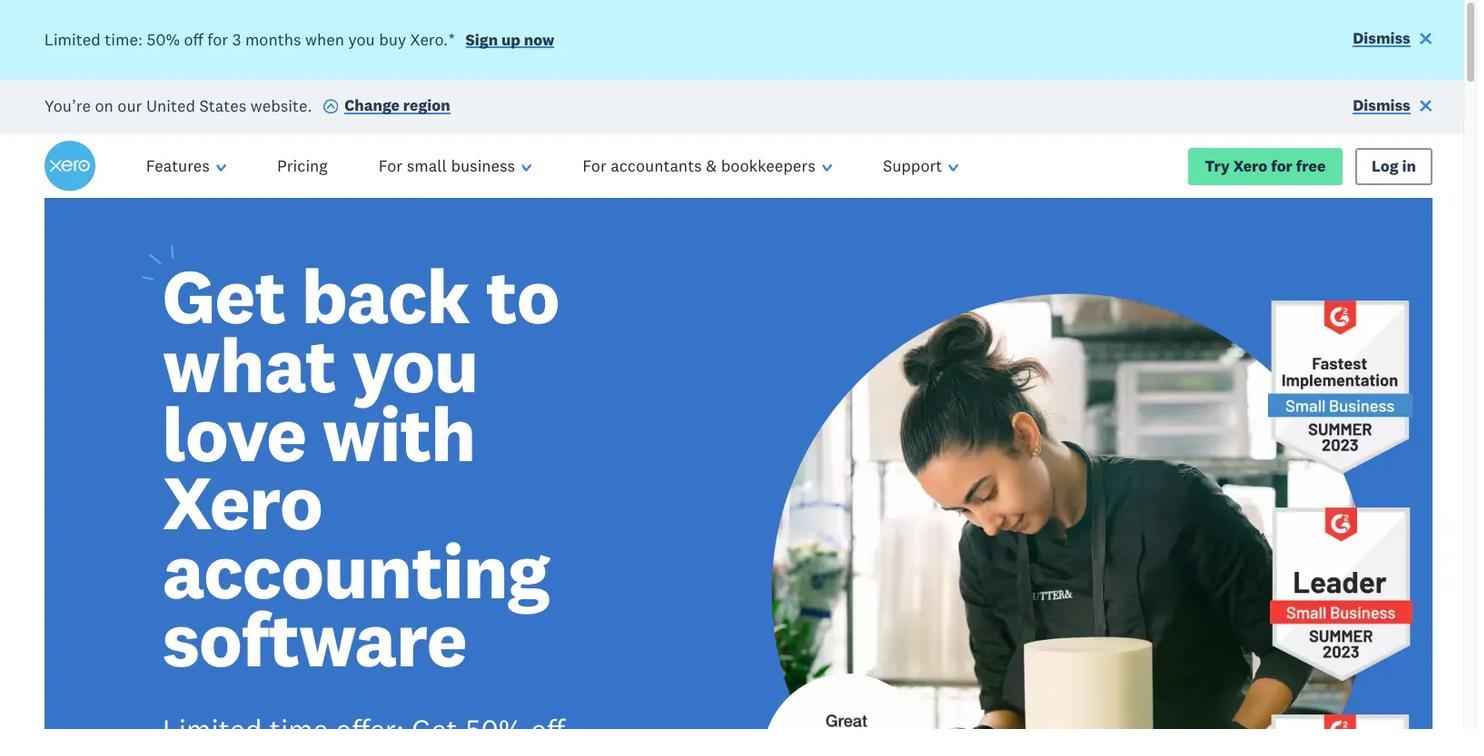 Task type: vqa. For each thing, say whether or not it's contained in the screenshot.
second For from the right
yes



Task type: locate. For each thing, give the bounding box(es) containing it.
for accountants & bookkeepers
[[583, 156, 816, 177]]

1 for from the left
[[379, 156, 403, 177]]

2 dismiss button from the top
[[1353, 95, 1433, 120]]

in
[[1402, 156, 1416, 176]]

for left 3
[[207, 29, 228, 50]]

xero
[[1234, 156, 1268, 176], [163, 454, 322, 550]]

1 vertical spatial xero
[[163, 454, 322, 550]]

0 vertical spatial dismiss
[[1353, 28, 1411, 48]]

with
[[322, 386, 475, 481]]

0 horizontal spatial xero
[[163, 454, 322, 550]]

1 horizontal spatial xero
[[1234, 156, 1268, 176]]

for small business button
[[353, 135, 557, 198]]

sign up now link
[[466, 30, 555, 54]]

1 vertical spatial for
[[1271, 156, 1293, 176]]

try
[[1205, 156, 1230, 176]]

for
[[207, 29, 228, 50], [1271, 156, 1293, 176]]

dismiss
[[1353, 28, 1411, 48], [1353, 96, 1411, 116]]

states
[[200, 95, 247, 116]]

for for for accountants & bookkeepers
[[583, 156, 607, 177]]

2 for from the left
[[583, 156, 607, 177]]

1 dismiss from the top
[[1353, 28, 1411, 48]]

you
[[348, 29, 375, 50], [352, 317, 478, 412]]

xero inside back to what you love with xero accounting software
[[163, 454, 322, 550]]

sign
[[466, 30, 498, 50]]

try xero for free
[[1205, 156, 1326, 176]]

0 vertical spatial you
[[348, 29, 375, 50]]

for small business
[[379, 156, 515, 177]]

for left the accountants
[[583, 156, 607, 177]]

dismiss for you're on our united states website.
[[1353, 96, 1411, 116]]

1 horizontal spatial for
[[583, 156, 607, 177]]

features
[[146, 156, 210, 177]]

1 dismiss button from the top
[[1353, 28, 1433, 52]]

for
[[379, 156, 403, 177], [583, 156, 607, 177]]

bookkeepers
[[721, 156, 816, 177]]

for left free
[[1271, 156, 1293, 176]]

change
[[345, 96, 400, 116]]

1 vertical spatial dismiss
[[1353, 96, 1411, 116]]

to
[[486, 248, 559, 344]]

dismiss button for you're on our united states website.
[[1353, 95, 1433, 120]]

1 vertical spatial dismiss button
[[1353, 95, 1433, 120]]

support button
[[858, 135, 985, 198]]

you inside back to what you love with xero accounting software
[[352, 317, 478, 412]]

sign up now
[[466, 30, 555, 50]]

dismiss button
[[1353, 28, 1433, 52], [1353, 95, 1433, 120]]

1 vertical spatial you
[[352, 317, 478, 412]]

support
[[883, 156, 943, 177]]

for left small at left
[[379, 156, 403, 177]]

united
[[146, 95, 195, 116]]

accountants
[[611, 156, 702, 177]]

what
[[163, 317, 336, 412]]

3
[[232, 29, 241, 50]]

&
[[706, 156, 717, 177]]

0 horizontal spatial for
[[207, 29, 228, 50]]

0 vertical spatial xero
[[1234, 156, 1268, 176]]

0 vertical spatial dismiss button
[[1353, 28, 1433, 52]]

back to what you love with xero accounting software
[[163, 248, 559, 687]]

log in
[[1372, 156, 1416, 176]]

0 horizontal spatial for
[[379, 156, 403, 177]]

a xero user decorating a cake with blue icing. social proof badges surrounding the circular image. image
[[753, 198, 1433, 730]]

time:
[[105, 29, 143, 50]]

get
[[163, 248, 285, 344]]

change region button
[[322, 95, 450, 120]]

2 dismiss from the top
[[1353, 96, 1411, 116]]

now
[[524, 30, 555, 50]]

our
[[118, 95, 142, 116]]



Task type: describe. For each thing, give the bounding box(es) containing it.
xero homepage image
[[44, 141, 95, 192]]

up
[[502, 30, 521, 50]]

accounting
[[163, 523, 549, 619]]

on
[[95, 95, 113, 116]]

limited
[[44, 29, 101, 50]]

50%
[[147, 29, 180, 50]]

try xero for free link
[[1188, 148, 1343, 185]]

off
[[184, 29, 203, 50]]

small
[[407, 156, 447, 177]]

dismiss button for limited time: 50% off for 3 months when you buy xero.*
[[1353, 28, 1433, 52]]

0 vertical spatial for
[[207, 29, 228, 50]]

for for for small business
[[379, 156, 403, 177]]

software
[[163, 592, 466, 687]]

you're on our united states website.
[[44, 95, 312, 116]]

love
[[163, 386, 306, 481]]

pricing link
[[252, 135, 353, 198]]

1 horizontal spatial for
[[1271, 156, 1293, 176]]

free
[[1297, 156, 1326, 176]]

change region
[[345, 96, 450, 116]]

features button
[[121, 135, 252, 198]]

website.
[[251, 95, 312, 116]]

region
[[403, 96, 450, 116]]

log
[[1372, 156, 1399, 176]]

limited time: 50% off for 3 months when you buy xero.*
[[44, 29, 456, 50]]

log in link
[[1355, 148, 1433, 185]]

xero.*
[[410, 29, 456, 50]]

back
[[301, 248, 470, 344]]

pricing
[[277, 156, 328, 177]]

buy
[[379, 29, 406, 50]]

when
[[305, 29, 344, 50]]

you're
[[44, 95, 91, 116]]

months
[[245, 29, 301, 50]]

for accountants & bookkeepers button
[[557, 135, 858, 198]]

business
[[451, 156, 515, 177]]

dismiss for limited time: 50% off for 3 months when you buy xero.*
[[1353, 28, 1411, 48]]



